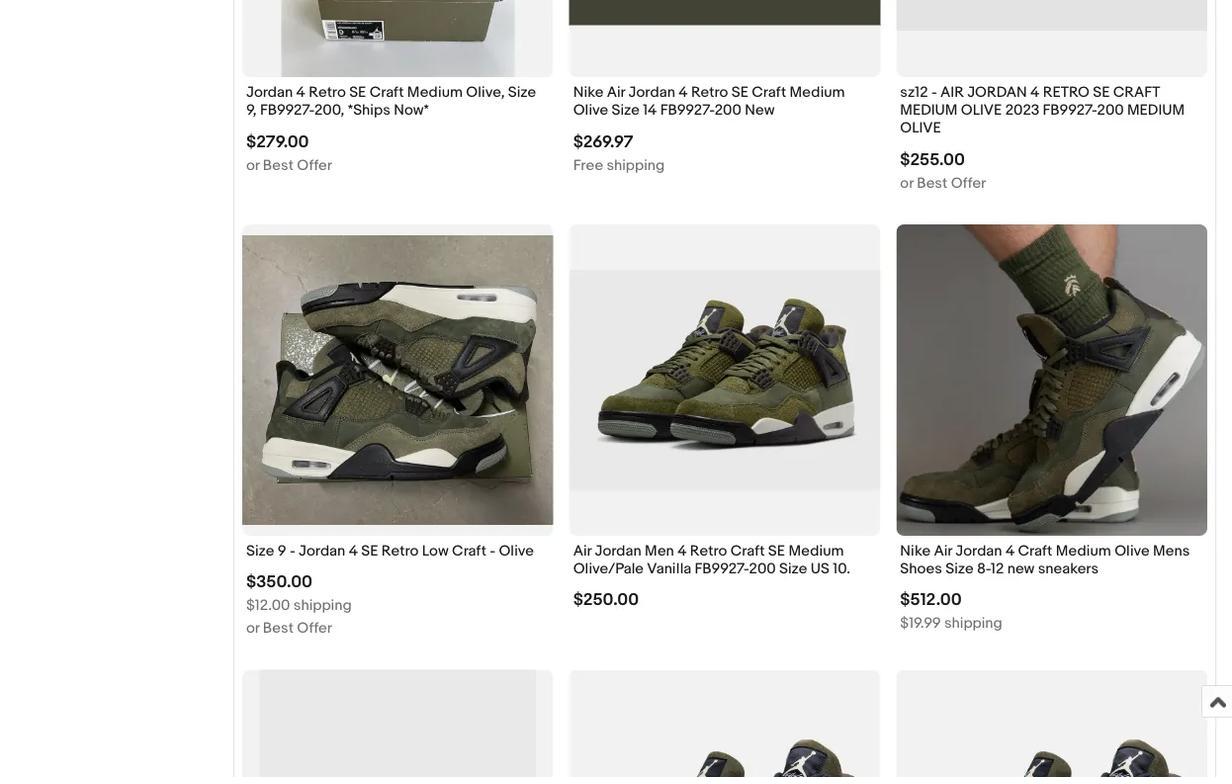 Task type: locate. For each thing, give the bounding box(es) containing it.
or
[[246, 157, 260, 175], [901, 175, 914, 193], [246, 620, 260, 638]]

jordan right 9
[[299, 543, 346, 560]]

medium inside nike air jordan 4 retro se craft medium olive size 14 fb9927-200 new
[[790, 84, 846, 101]]

9
[[278, 543, 286, 560]]

- inside "sz12 - air jordan 4 retro se craft medium olive 2023 fb9927-200 medium olive"
[[932, 84, 938, 101]]

craft up new
[[752, 84, 787, 101]]

2 horizontal spatial air
[[934, 543, 953, 560]]

craft up *ships
[[370, 84, 404, 101]]

200,
[[315, 102, 345, 119]]

fb9927- down the retro
[[1044, 102, 1098, 119]]

jordan 4 retro se craft medium olive, size 9, fb9927-200, *ships now* link
[[246, 84, 550, 125]]

medium left sz12
[[790, 84, 846, 101]]

4
[[296, 84, 306, 101], [679, 84, 688, 101], [1031, 84, 1040, 101], [349, 543, 358, 560], [678, 543, 687, 560], [1006, 543, 1015, 560]]

fb9927- up "$279.00"
[[260, 102, 315, 119]]

size
[[508, 84, 536, 101], [612, 102, 640, 119], [246, 543, 274, 560], [780, 561, 808, 578], [946, 561, 974, 578]]

nike for $269.97
[[574, 84, 604, 101]]

now*
[[394, 102, 429, 119]]

fb9927- inside nike air jordan 4 retro se craft medium olive size 14 fb9927-200 new
[[661, 102, 715, 119]]

200 inside nike air jordan 4 retro se craft medium olive size 14 fb9927-200 new
[[715, 102, 742, 119]]

olive left mens
[[1115, 543, 1150, 560]]

fb9927- right 14
[[661, 102, 715, 119]]

2 horizontal spatial 200
[[1098, 102, 1125, 119]]

0 horizontal spatial nike
[[574, 84, 604, 101]]

size left "us" on the right of page
[[780, 561, 808, 578]]

$269.97 free shipping
[[574, 132, 665, 175]]

or down "$279.00"
[[246, 157, 260, 175]]

-
[[932, 84, 938, 101], [290, 543, 296, 560], [490, 543, 496, 560]]

0 horizontal spatial olive
[[901, 120, 942, 137]]

craft inside nike air jordan 4 craft medium olive mens shoes size 8-12 new sneakers
[[1019, 543, 1053, 560]]

$350.00
[[246, 573, 313, 594]]

new
[[745, 102, 775, 119]]

air jordan men 4 retro craft se medium olive/pale vanilla fb9927-200 size us 10. image
[[570, 271, 881, 491]]

or for $279.00
[[246, 157, 260, 175]]

se inside nike air jordan 4 retro se craft medium olive size 14 fb9927-200 new
[[732, 84, 749, 101]]

1 horizontal spatial air
[[607, 84, 626, 101]]

or down "$255.00"
[[901, 175, 914, 193]]

shipping
[[607, 157, 665, 175], [294, 598, 352, 615], [945, 616, 1003, 633]]

nike
[[574, 84, 604, 101], [901, 543, 931, 560]]

shipping down the $512.00
[[945, 616, 1003, 633]]

shoes
[[901, 561, 943, 578]]

jordan inside air jordan men 4 retro craft se medium olive/pale vanilla fb9927-200 size us 10.
[[595, 543, 642, 560]]

0 vertical spatial shipping
[[607, 157, 665, 175]]

*ships
[[348, 102, 391, 119]]

air inside air jordan men 4 retro craft se medium olive/pale vanilla fb9927-200 size us 10.
[[574, 543, 592, 560]]

retro up vanilla
[[690, 543, 728, 560]]

- right 9
[[290, 543, 296, 560]]

best down "$12.00"
[[263, 620, 294, 638]]

$19.99
[[901, 616, 942, 633]]

shipping inside the $512.00 $19.99 shipping
[[945, 616, 1003, 633]]

vanilla
[[647, 561, 692, 578]]

offer down "$255.00"
[[952, 175, 987, 193]]

retro down nike air jordan 4 retro se craft medium olive size 14 fb9927-200 new image
[[692, 84, 729, 101]]

nike air jordan 4 retro se craft medium olive size 14 fb9927-200 new link
[[574, 84, 877, 125]]

offer inside $279.00 or best offer
[[297, 157, 332, 175]]

shipping inside $269.97 free shipping
[[607, 157, 665, 175]]

best inside $350.00 $12.00 shipping or best offer
[[263, 620, 294, 638]]

$12.00
[[246, 598, 290, 615]]

air
[[941, 84, 965, 101]]

2023
[[1006, 102, 1040, 119]]

craft
[[1114, 84, 1160, 101]]

0 horizontal spatial shipping
[[294, 598, 352, 615]]

air inside nike air jordan 4 retro se craft medium olive size 14 fb9927-200 new
[[607, 84, 626, 101]]

fb9927-
[[260, 102, 315, 119], [661, 102, 715, 119], [1044, 102, 1098, 119], [695, 561, 750, 578]]

200 left new
[[715, 102, 742, 119]]

best down "$279.00"
[[263, 157, 294, 175]]

air
[[607, 84, 626, 101], [574, 543, 592, 560], [934, 543, 953, 560]]

0 horizontal spatial 200
[[715, 102, 742, 119]]

craft right men
[[731, 543, 765, 560]]

air jordan men 4 retro craft se medium olive/pale vanilla fb9927-200 size us 10. link
[[574, 543, 877, 583]]

olive down jordan
[[962, 102, 1003, 119]]

jordan
[[246, 84, 293, 101], [629, 84, 676, 101], [299, 543, 346, 560], [595, 543, 642, 560], [956, 543, 1003, 560]]

jordan up 8-
[[956, 543, 1003, 560]]

nike up $269.97
[[574, 84, 604, 101]]

shipping inside $350.00 $12.00 shipping or best offer
[[294, 598, 352, 615]]

retro left low
[[382, 543, 419, 560]]

offer for $255.00
[[952, 175, 987, 193]]

jordan up 14
[[629, 84, 676, 101]]

or inside $255.00 or best offer
[[901, 175, 914, 193]]

or inside $279.00 or best offer
[[246, 157, 260, 175]]

retro up "200,"
[[309, 84, 346, 101]]

medium up now*
[[408, 84, 463, 101]]

size left 14
[[612, 102, 640, 119]]

0 vertical spatial nike
[[574, 84, 604, 101]]

air up "shoes"
[[934, 543, 953, 560]]

air for $512.00
[[934, 543, 953, 560]]

nike inside nike air jordan 4 retro se craft medium olive size 14 fb9927-200 new
[[574, 84, 604, 101]]

best down "$255.00"
[[917, 175, 948, 193]]

4 inside jordan 4 retro se craft medium olive, size 9, fb9927-200, *ships now*
[[296, 84, 306, 101]]

offer
[[297, 157, 332, 175], [952, 175, 987, 193], [297, 620, 332, 638]]

size inside jordan 4 retro se craft medium olive, size 9, fb9927-200, *ships now*
[[508, 84, 536, 101]]

jordan
[[968, 84, 1028, 101]]

offer down $350.00
[[297, 620, 332, 638]]

sz12 - air jordan 4 retro se craft medium olive 2023 fb9927-200 medium olive link
[[901, 84, 1204, 143]]

200 left "us" on the right of page
[[750, 561, 776, 578]]

200 for $255.00
[[1098, 102, 1125, 119]]

size right olive,
[[508, 84, 536, 101]]

$279.00 or best offer
[[246, 132, 332, 175]]

air up $269.97
[[607, 84, 626, 101]]

olive up $269.97
[[574, 102, 609, 119]]

best inside $255.00 or best offer
[[917, 175, 948, 193]]

0 horizontal spatial olive
[[499, 543, 534, 560]]

1 vertical spatial shipping
[[294, 598, 352, 615]]

best
[[263, 157, 294, 175], [917, 175, 948, 193], [263, 620, 294, 638]]

offer down "$279.00"
[[297, 157, 332, 175]]

- right low
[[490, 543, 496, 560]]

jordan up 9,
[[246, 84, 293, 101]]

nike up "shoes"
[[901, 543, 931, 560]]

0 horizontal spatial medium
[[901, 102, 958, 119]]

olive
[[962, 102, 1003, 119], [901, 120, 942, 137]]

2 horizontal spatial shipping
[[945, 616, 1003, 633]]

1 horizontal spatial shipping
[[607, 157, 665, 175]]

12
[[992, 561, 1005, 578]]

medium up sneakers
[[1056, 543, 1112, 560]]

nike inside nike air jordan 4 craft medium olive mens shoes size 8-12 new sneakers
[[901, 543, 931, 560]]

9,
[[246, 102, 257, 119]]

se
[[349, 84, 366, 101], [732, 84, 749, 101], [1094, 84, 1111, 101], [361, 543, 378, 560], [769, 543, 786, 560]]

best inside $279.00 or best offer
[[263, 157, 294, 175]]

offer for $279.00
[[297, 157, 332, 175]]

air inside nike air jordan 4 craft medium olive mens shoes size 8-12 new sneakers
[[934, 543, 953, 560]]

nike air jordan 4 retro se craft medium olive size 14 fb9927-200 new
[[574, 84, 846, 119]]

craft up new on the bottom of page
[[1019, 543, 1053, 560]]

olive inside nike air jordan 4 retro se craft medium olive size 14 fb9927-200 new
[[574, 102, 609, 119]]

olive
[[574, 102, 609, 119], [499, 543, 534, 560], [1115, 543, 1150, 560]]

medium
[[408, 84, 463, 101], [790, 84, 846, 101], [789, 543, 845, 560], [1056, 543, 1112, 560]]

best for $279.00
[[263, 157, 294, 175]]

offer inside $255.00 or best offer
[[952, 175, 987, 193]]

size left 8-
[[946, 561, 974, 578]]

fb9927- inside "sz12 - air jordan 4 retro se craft medium olive 2023 fb9927-200 medium olive"
[[1044, 102, 1098, 119]]

10.
[[833, 561, 851, 578]]

2 horizontal spatial olive
[[1115, 543, 1150, 560]]

4 inside size 9 - jordan 4 se retro low craft - olive 'link'
[[349, 543, 358, 560]]

1 horizontal spatial nike
[[901, 543, 931, 560]]

2 horizontal spatial -
[[932, 84, 938, 101]]

14
[[643, 102, 657, 119]]

olive/pale
[[574, 561, 644, 578]]

1 horizontal spatial medium
[[1128, 102, 1186, 119]]

$255.00
[[901, 150, 966, 171]]

2 vertical spatial shipping
[[945, 616, 1003, 633]]

1 vertical spatial nike
[[901, 543, 931, 560]]

1 horizontal spatial olive
[[574, 102, 609, 119]]

olive up "$255.00"
[[901, 120, 942, 137]]

jordan 4 retro se craft medium olive, size 9, fb9927-200, *ships now* image
[[281, 0, 515, 78]]

or down "$12.00"
[[246, 620, 260, 638]]

200
[[715, 102, 742, 119], [1098, 102, 1125, 119], [750, 561, 776, 578]]

craft inside jordan 4 retro se craft medium olive, size 9, fb9927-200, *ships now*
[[370, 84, 404, 101]]

200 inside "sz12 - air jordan 4 retro se craft medium olive 2023 fb9927-200 medium olive"
[[1098, 102, 1125, 119]]

$512.00
[[901, 591, 962, 612]]

nike air jordan 4 craft medium olive mens shoes size 8-12 new sneakers link
[[901, 543, 1204, 583]]

$279.00
[[246, 132, 309, 153]]

mens
[[1154, 543, 1191, 560]]

shipping down $350.00
[[294, 598, 352, 615]]

air up the olive/pale on the bottom of page
[[574, 543, 592, 560]]

or for $255.00
[[901, 175, 914, 193]]

jordan 4 retro se craft medium olive, size 9, fb9927-200, *ships now*
[[246, 84, 536, 119]]

medium up "us" on the right of page
[[789, 543, 845, 560]]

jordan up the olive/pale on the bottom of page
[[595, 543, 642, 560]]

craft right low
[[452, 543, 487, 560]]

medium inside air jordan men 4 retro craft se medium olive/pale vanilla fb9927-200 size us 10.
[[789, 543, 845, 560]]

0 horizontal spatial air
[[574, 543, 592, 560]]

200 down craft
[[1098, 102, 1125, 119]]

retro
[[309, 84, 346, 101], [692, 84, 729, 101], [382, 543, 419, 560], [690, 543, 728, 560]]

craft inside air jordan men 4 retro craft se medium olive/pale vanilla fb9927-200 size us 10.
[[731, 543, 765, 560]]

- left air
[[932, 84, 938, 101]]

1 horizontal spatial 200
[[750, 561, 776, 578]]

shipping down $269.97
[[607, 157, 665, 175]]

medium
[[901, 102, 958, 119], [1128, 102, 1186, 119]]

olive right low
[[499, 543, 534, 560]]

medium down sz12
[[901, 102, 958, 119]]

medium down craft
[[1128, 102, 1186, 119]]

size left 9
[[246, 543, 274, 560]]

craft
[[370, 84, 404, 101], [752, 84, 787, 101], [452, 543, 487, 560], [731, 543, 765, 560], [1019, 543, 1053, 560]]

fb9927- right vanilla
[[695, 561, 750, 578]]



Task type: vqa. For each thing, say whether or not it's contained in the screenshot.
the se within NIKE AIR JORDAN 4 RETRO SE CRAFT MEDIUM OLIVE SIZE 14 FB9927-200 NEW
yes



Task type: describe. For each thing, give the bounding box(es) containing it.
size 9 - jordan 4 se retro low craft - olive image
[[242, 236, 554, 526]]

4 inside nike air jordan 4 retro se craft medium olive size 14 fb9927-200 new
[[679, 84, 688, 101]]

offer inside $350.00 $12.00 shipping or best offer
[[297, 620, 332, 638]]

olive inside 'link'
[[499, 543, 534, 560]]

jordan inside nike air jordan 4 craft medium olive mens shoes size 8-12 new sneakers
[[956, 543, 1003, 560]]

$350.00 $12.00 shipping or best offer
[[246, 573, 352, 638]]

retro
[[1044, 84, 1090, 101]]

craft inside nike air jordan 4 retro se craft medium olive size 14 fb9927-200 new
[[752, 84, 787, 101]]

retro inside air jordan men 4 retro craft se medium olive/pale vanilla fb9927-200 size us 10.
[[690, 543, 728, 560]]

1 horizontal spatial -
[[490, 543, 496, 560]]

$269.97
[[574, 132, 634, 153]]

sz12
[[901, 84, 929, 101]]

$512.00 $19.99 shipping
[[901, 591, 1003, 633]]

nike air jordan 4 craft medium olive mens shoes size 8-12 new sneakers image
[[897, 225, 1208, 537]]

4 inside air jordan men 4 retro craft se medium olive/pale vanilla fb9927-200 size us 10.
[[678, 543, 687, 560]]

new
[[1008, 561, 1035, 578]]

medium inside nike air jordan 4 craft medium olive mens shoes size 8-12 new sneakers
[[1056, 543, 1112, 560]]

size inside nike air jordan 4 craft medium olive mens shoes size 8-12 new sneakers
[[946, 561, 974, 578]]

200 for $269.97
[[715, 102, 742, 119]]

air jordan 4 se craft medium olive fb9927-200 early in hand releases nov 18 mens image
[[260, 671, 536, 778]]

200 inside air jordan men 4 retro craft se medium olive/pale vanilla fb9927-200 size us 10.
[[750, 561, 776, 578]]

size 13 - jordan 4 se retro low craft - olive image
[[570, 716, 881, 778]]

1 horizontal spatial olive
[[962, 102, 1003, 119]]

fb9927- inside jordan 4 retro se craft medium olive, size 9, fb9927-200, *ships now*
[[260, 102, 315, 119]]

size 9 - jordan 4 se retro low craft - olive
[[246, 543, 534, 560]]

4 inside nike air jordan 4 craft medium olive mens shoes size 8-12 new sneakers
[[1006, 543, 1015, 560]]

size inside air jordan men 4 retro craft se medium olive/pale vanilla fb9927-200 size us 10.
[[780, 561, 808, 578]]

retro inside nike air jordan 4 retro se craft medium olive size 14 fb9927-200 new
[[692, 84, 729, 101]]

men
[[645, 543, 675, 560]]

shipping for $350.00
[[294, 598, 352, 615]]

0 horizontal spatial -
[[290, 543, 296, 560]]

olive inside nike air jordan 4 craft medium olive mens shoes size 8-12 new sneakers
[[1115, 543, 1150, 560]]

jordan inside jordan 4 retro se craft medium olive, size 9, fb9927-200, *ships now*
[[246, 84, 293, 101]]

size 11 - jordan 4 se retro low craft - olive image
[[897, 716, 1208, 778]]

$250.00
[[574, 591, 639, 612]]

4 inside "sz12 - air jordan 4 retro se craft medium olive 2023 fb9927-200 medium olive"
[[1031, 84, 1040, 101]]

sz12 - air jordan 4 retro se craft medium olive 2023 fb9927-200 medium olive image
[[897, 0, 1208, 31]]

size 9 - jordan 4 se retro low craft - olive link
[[246, 543, 550, 565]]

nike air jordan 4 retro se craft medium olive size 14 fb9927-200 new image
[[570, 0, 881, 26]]

us
[[811, 561, 830, 578]]

medium inside jordan 4 retro se craft medium olive, size 9, fb9927-200, *ships now*
[[408, 84, 463, 101]]

shipping for $269.97
[[607, 157, 665, 175]]

jordan inside nike air jordan 4 retro se craft medium olive size 14 fb9927-200 new
[[629, 84, 676, 101]]

se inside "sz12 - air jordan 4 retro se craft medium olive 2023 fb9927-200 medium olive"
[[1094, 84, 1111, 101]]

se inside jordan 4 retro se craft medium olive, size 9, fb9927-200, *ships now*
[[349, 84, 366, 101]]

air for $269.97
[[607, 84, 626, 101]]

air jordan men 4 retro craft se medium olive/pale vanilla fb9927-200 size us 10.
[[574, 543, 851, 578]]

se inside air jordan men 4 retro craft se medium olive/pale vanilla fb9927-200 size us 10.
[[769, 543, 786, 560]]

size inside nike air jordan 4 retro se craft medium olive size 14 fb9927-200 new
[[612, 102, 640, 119]]

shipping for $512.00
[[945, 616, 1003, 633]]

nike for $512.00
[[901, 543, 931, 560]]

fb9927- inside air jordan men 4 retro craft se medium olive/pale vanilla fb9927-200 size us 10.
[[695, 561, 750, 578]]

1 medium from the left
[[901, 102, 958, 119]]

sz12 - air jordan 4 retro se craft medium olive 2023 fb9927-200 medium olive
[[901, 84, 1186, 137]]

or inside $350.00 $12.00 shipping or best offer
[[246, 620, 260, 638]]

free
[[574, 157, 604, 175]]

$255.00 or best offer
[[901, 150, 987, 193]]

olive,
[[466, 84, 505, 101]]

best for $255.00
[[917, 175, 948, 193]]

sneakers
[[1039, 561, 1099, 578]]

8-
[[978, 561, 992, 578]]

2 medium from the left
[[1128, 102, 1186, 119]]

retro inside jordan 4 retro se craft medium olive, size 9, fb9927-200, *ships now*
[[309, 84, 346, 101]]

low
[[422, 543, 449, 560]]

nike air jordan 4 craft medium olive mens shoes size 8-12 new sneakers
[[901, 543, 1191, 578]]



